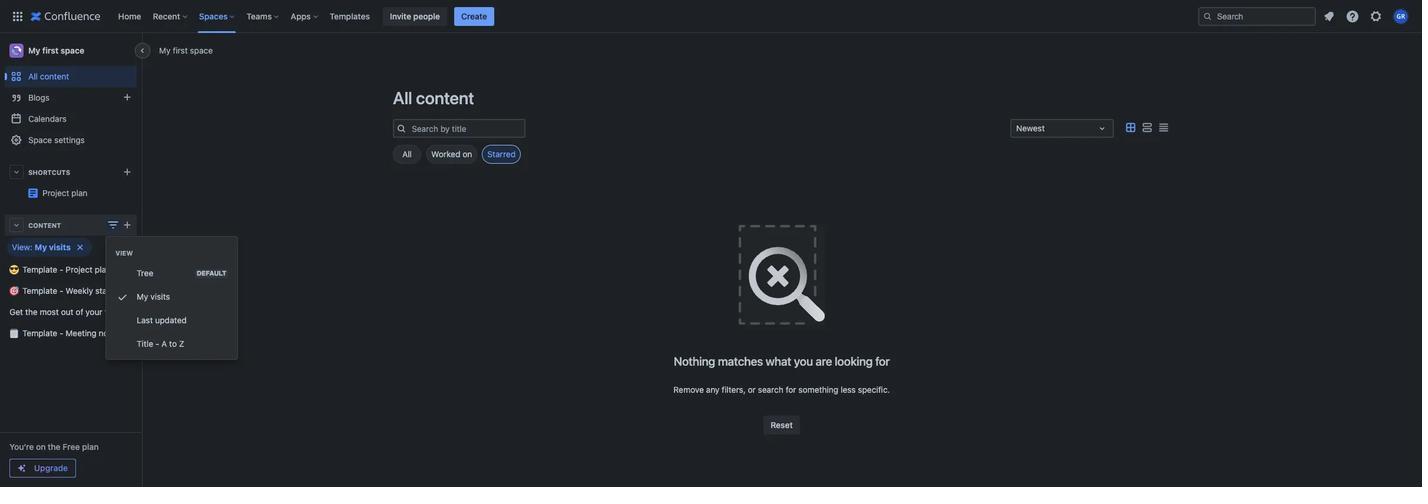Task type: locate. For each thing, give the bounding box(es) containing it.
calendars link
[[5, 108, 137, 130]]

0 horizontal spatial first
[[42, 45, 58, 55]]

space
[[190, 45, 213, 55], [61, 45, 84, 55], [126, 307, 149, 317]]

my down recent
[[159, 45, 171, 55]]

space down spaces
[[190, 45, 213, 55]]

:dart: image
[[9, 286, 19, 296], [9, 286, 19, 296]]

for
[[876, 355, 890, 368], [786, 385, 796, 395]]

my first space inside my first space link
[[28, 45, 84, 55]]

view: my visits
[[12, 242, 71, 252]]

last updated
[[137, 315, 187, 325]]

- left project
[[60, 265, 63, 275]]

0 horizontal spatial for
[[786, 385, 796, 395]]

0 horizontal spatial space
[[61, 45, 84, 55]]

team
[[105, 307, 124, 317]]

0 vertical spatial all content
[[28, 71, 69, 81]]

weekly
[[66, 286, 93, 296]]

plan
[[95, 265, 111, 275], [82, 442, 99, 452]]

my visits
[[137, 292, 170, 302]]

1 vertical spatial the
[[48, 442, 61, 452]]

default
[[197, 270, 226, 277]]

template inside "link"
[[22, 286, 57, 296]]

content
[[40, 71, 69, 81], [416, 88, 474, 108]]

0 horizontal spatial content
[[40, 71, 69, 81]]

the left free
[[48, 442, 61, 452]]

invite people button
[[383, 7, 447, 26]]

are
[[816, 355, 832, 368]]

premium image
[[17, 464, 27, 473]]

status
[[95, 286, 119, 296]]

all up all button
[[393, 88, 412, 108]]

1 horizontal spatial the
[[48, 442, 61, 452]]

1 horizontal spatial visits
[[150, 292, 170, 302]]

- inside button
[[155, 339, 159, 349]]

1 vertical spatial template
[[22, 286, 57, 296]]

on right worked
[[463, 149, 472, 159]]

or
[[748, 385, 756, 395]]

first down recent "dropdown button"
[[173, 45, 188, 55]]

get
[[9, 307, 23, 317]]

2 vertical spatial template
[[22, 328, 57, 338]]

Search by title field
[[408, 120, 524, 137]]

visits left clear view image
[[49, 242, 71, 252]]

0 horizontal spatial visits
[[49, 242, 71, 252]]

template for template - project plan
[[22, 265, 57, 275]]

0 vertical spatial on
[[463, 149, 472, 159]]

recent
[[153, 11, 180, 21]]

view group
[[106, 237, 237, 359]]

template for template - weekly status report
[[22, 286, 57, 296]]

plan up status
[[95, 265, 111, 275]]

my first space link up the all content link
[[5, 39, 137, 62]]

space element
[[0, 0, 1422, 487]]

all
[[28, 71, 38, 81], [393, 88, 412, 108], [402, 149, 412, 159]]

the
[[25, 307, 38, 317], [48, 442, 61, 452]]

settings icon image
[[1369, 9, 1384, 23]]

my up the all content link
[[28, 45, 40, 55]]

0 vertical spatial content
[[40, 71, 69, 81]]

banner
[[0, 0, 1422, 33]]

visits up last updated
[[150, 292, 170, 302]]

3 template from the top
[[22, 328, 57, 338]]

template
[[22, 265, 57, 275], [22, 286, 57, 296], [22, 328, 57, 338]]

confluence image
[[31, 9, 100, 23], [31, 9, 100, 23]]

2 vertical spatial all
[[402, 149, 412, 159]]

spaces
[[199, 11, 228, 21]]

- left meeting
[[60, 328, 63, 338]]

my first space up the all content link
[[28, 45, 84, 55]]

on inside button
[[463, 149, 472, 159]]

1 horizontal spatial all content
[[393, 88, 474, 108]]

notification icon image
[[1322, 9, 1336, 23]]

space settings link
[[5, 130, 137, 151]]

worked on
[[431, 149, 472, 159]]

0 horizontal spatial my first space
[[28, 45, 84, 55]]

my
[[159, 45, 171, 55], [28, 45, 40, 55], [35, 242, 47, 252], [137, 292, 148, 302]]

looking
[[835, 355, 873, 368]]

reset
[[771, 420, 793, 430]]

1 vertical spatial on
[[36, 442, 46, 452]]

content up blogs
[[40, 71, 69, 81]]

teams button
[[243, 7, 284, 26]]

templates link
[[326, 7, 374, 26]]

matches
[[718, 355, 763, 368]]

1 vertical spatial visits
[[150, 292, 170, 302]]

Search field
[[1199, 7, 1316, 26]]

create
[[461, 11, 487, 21]]

0 horizontal spatial the
[[25, 307, 38, 317]]

search image
[[1203, 11, 1213, 21]]

upgrade button
[[10, 460, 75, 477]]

-
[[60, 265, 63, 275], [60, 286, 63, 296], [60, 328, 63, 338], [155, 339, 159, 349]]

all inside 'space' element
[[28, 71, 38, 81]]

1 horizontal spatial on
[[463, 149, 472, 159]]

upgrade
[[34, 463, 68, 473]]

0 vertical spatial plan
[[95, 265, 111, 275]]

you're on the free plan
[[9, 442, 99, 452]]

:sunglasses: image
[[9, 265, 19, 275], [9, 265, 19, 275]]

0 horizontal spatial all content
[[28, 71, 69, 81]]

for right looking
[[876, 355, 890, 368]]

starred button
[[482, 145, 521, 164]]

my first space down recent "dropdown button"
[[159, 45, 213, 55]]

plan right free
[[82, 442, 99, 452]]

worked
[[431, 149, 460, 159]]

a
[[162, 339, 167, 349]]

- left weekly
[[60, 286, 63, 296]]

2 horizontal spatial space
[[190, 45, 213, 55]]

2 template from the top
[[22, 286, 57, 296]]

create a page image
[[120, 218, 134, 232]]

all up blogs
[[28, 71, 38, 81]]

1 horizontal spatial my first space link
[[159, 44, 213, 56]]

on right the you're
[[36, 442, 46, 452]]

change view image
[[106, 218, 120, 232]]

first
[[173, 45, 188, 55], [42, 45, 58, 55]]

template - meeting notes
[[22, 328, 120, 338]]

first up the all content link
[[42, 45, 58, 55]]

space up the all content link
[[61, 45, 84, 55]]

list image
[[1140, 121, 1154, 135]]

visits inside 'space' element
[[49, 242, 71, 252]]

content up search by title field on the top of the page
[[416, 88, 474, 108]]

template down most on the left of page
[[22, 328, 57, 338]]

1 vertical spatial content
[[416, 88, 474, 108]]

home
[[118, 11, 141, 21]]

my right selected icon
[[137, 292, 148, 302]]

on
[[463, 149, 472, 159], [36, 442, 46, 452]]

1 vertical spatial all content
[[393, 88, 474, 108]]

worked on button
[[426, 145, 478, 164]]

1 vertical spatial for
[[786, 385, 796, 395]]

search
[[758, 385, 784, 395]]

template down 'view: my visits'
[[22, 265, 57, 275]]

- left 'a'
[[155, 339, 159, 349]]

all left worked
[[402, 149, 412, 159]]

visits
[[49, 242, 71, 252], [150, 292, 170, 302]]

most
[[40, 307, 59, 317]]

plan inside template - project plan link
[[95, 265, 111, 275]]

on inside 'space' element
[[36, 442, 46, 452]]

0 vertical spatial visits
[[49, 242, 71, 252]]

0 vertical spatial all
[[28, 71, 38, 81]]

1 horizontal spatial for
[[876, 355, 890, 368]]

my visits button
[[106, 285, 237, 309]]

free
[[63, 442, 80, 452]]

0 vertical spatial template
[[22, 265, 57, 275]]

my first space link down recent "dropdown button"
[[159, 44, 213, 56]]

space down selected icon
[[126, 307, 149, 317]]

my first space
[[159, 45, 213, 55], [28, 45, 84, 55]]

content
[[28, 221, 61, 229]]

tree
[[137, 268, 153, 278]]

:notepad_spiral: image
[[9, 329, 19, 338], [9, 329, 19, 338]]

remove
[[674, 385, 704, 395]]

on for you're
[[36, 442, 46, 452]]

- inside "link"
[[60, 286, 63, 296]]

- for weekly
[[60, 286, 63, 296]]

title - a to z
[[137, 339, 184, 349]]

for right search
[[786, 385, 796, 395]]

- for a
[[155, 339, 159, 349]]

template up most on the left of page
[[22, 286, 57, 296]]

1 template from the top
[[22, 265, 57, 275]]

1 vertical spatial plan
[[82, 442, 99, 452]]

the right get
[[25, 307, 38, 317]]

updated
[[155, 315, 187, 325]]

0 horizontal spatial on
[[36, 442, 46, 452]]

all content up search by title field on the top of the page
[[393, 88, 474, 108]]

template - weekly status report
[[22, 286, 144, 296]]

all content up blogs
[[28, 71, 69, 81]]

my first space link
[[5, 39, 137, 62], [159, 44, 213, 56]]

1 vertical spatial all
[[393, 88, 412, 108]]



Task type: describe. For each thing, give the bounding box(es) containing it.
- for project
[[60, 265, 63, 275]]

view:
[[12, 242, 32, 252]]

1 horizontal spatial space
[[126, 307, 149, 317]]

my right view:
[[35, 242, 47, 252]]

filters,
[[722, 385, 746, 395]]

less
[[841, 385, 856, 395]]

something
[[799, 385, 839, 395]]

remove any filters, or search for something less specific.
[[674, 385, 890, 395]]

create a blog image
[[120, 90, 134, 104]]

my inside button
[[137, 292, 148, 302]]

you're
[[9, 442, 34, 452]]

0 horizontal spatial my first space link
[[5, 39, 137, 62]]

any
[[706, 385, 720, 395]]

content inside 'space' element
[[40, 71, 69, 81]]

global element
[[7, 0, 1196, 33]]

template - meeting notes link
[[5, 323, 137, 344]]

shortcuts
[[28, 168, 70, 176]]

help icon image
[[1346, 9, 1360, 23]]

what
[[766, 355, 792, 368]]

view
[[115, 249, 133, 257]]

recent button
[[149, 7, 192, 26]]

cards image
[[1124, 121, 1138, 135]]

spaces button
[[196, 7, 239, 26]]

on for worked
[[463, 149, 472, 159]]

reset button
[[764, 416, 800, 435]]

template - weekly status report link
[[5, 280, 144, 302]]

you
[[794, 355, 813, 368]]

clear view image
[[73, 240, 87, 255]]

all content link
[[5, 66, 137, 87]]

calendars
[[28, 114, 67, 124]]

report
[[121, 286, 144, 296]]

title
[[137, 339, 153, 349]]

invite people
[[390, 11, 440, 21]]

template - project plan
[[22, 265, 111, 275]]

starred
[[488, 149, 516, 159]]

specific.
[[858, 385, 890, 395]]

invite
[[390, 11, 411, 21]]

last
[[137, 315, 153, 325]]

first inside 'space' element
[[42, 45, 58, 55]]

notes
[[99, 328, 120, 338]]

appswitcher icon image
[[11, 9, 25, 23]]

all inside button
[[402, 149, 412, 159]]

content button
[[5, 214, 137, 236]]

space settings
[[28, 135, 85, 145]]

1 horizontal spatial first
[[173, 45, 188, 55]]

apps
[[291, 11, 311, 21]]

0 vertical spatial for
[[876, 355, 890, 368]]

get the most out of your team space
[[9, 307, 149, 317]]

title - a to z button
[[106, 332, 237, 356]]

- for meeting
[[60, 328, 63, 338]]

home link
[[115, 7, 145, 26]]

template for template - meeting notes
[[22, 328, 57, 338]]

template - project plan image
[[28, 189, 38, 198]]

shortcuts button
[[5, 161, 137, 183]]

settings
[[54, 135, 85, 145]]

newest
[[1016, 123, 1045, 133]]

space
[[28, 135, 52, 145]]

teams
[[247, 11, 272, 21]]

apps button
[[287, 7, 323, 26]]

blogs link
[[5, 87, 137, 108]]

last updated button
[[106, 309, 237, 332]]

visits inside the my visits button
[[150, 292, 170, 302]]

0 vertical spatial the
[[25, 307, 38, 317]]

nothing
[[674, 355, 715, 368]]

open image
[[1095, 121, 1110, 136]]

out
[[61, 307, 73, 317]]

all content inside 'space' element
[[28, 71, 69, 81]]

template - project plan link
[[5, 259, 137, 280]]

project
[[66, 265, 93, 275]]

to
[[169, 339, 177, 349]]

nothing matches what you are looking for
[[674, 355, 890, 368]]

1 horizontal spatial content
[[416, 88, 474, 108]]

1 horizontal spatial my first space
[[159, 45, 213, 55]]

compact list image
[[1157, 121, 1171, 135]]

all button
[[393, 145, 421, 164]]

get the most out of your team space link
[[5, 302, 149, 323]]

banner containing home
[[0, 0, 1422, 33]]

your
[[86, 307, 102, 317]]

blogs
[[28, 93, 50, 103]]

z
[[179, 339, 184, 349]]

create link
[[454, 7, 494, 26]]

templates
[[330, 11, 370, 21]]

people
[[413, 11, 440, 21]]

meeting
[[66, 328, 96, 338]]

of
[[76, 307, 83, 317]]

selected image
[[115, 290, 130, 304]]



Task type: vqa. For each thing, say whether or not it's contained in the screenshot.
top by
no



